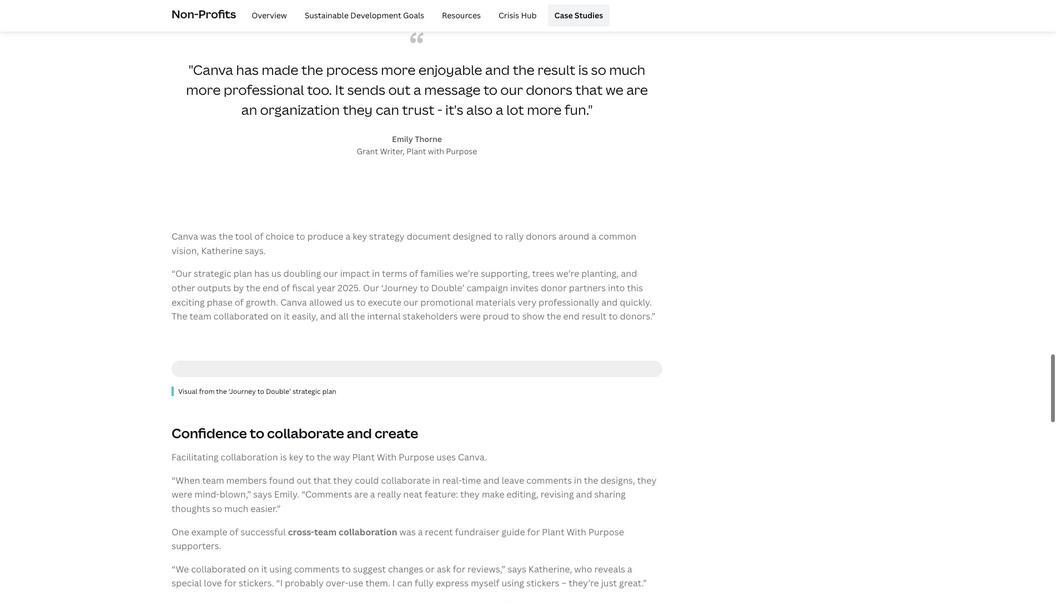 Task type: locate. For each thing, give the bounding box(es) containing it.
0 horizontal spatial it
[[261, 561, 267, 574]]

thorne
[[415, 132, 442, 142]]

can right i
[[397, 576, 413, 588]]

for
[[527, 524, 540, 536], [453, 561, 466, 574], [224, 576, 237, 588]]

and inside "canva has made the process more enjoyable and the result is so much more professional too. it sends out a message to our donors that we are an organization they can trust - it's also a lot more fun."
[[485, 58, 510, 77]]

a up the trust
[[414, 78, 421, 97]]

1 horizontal spatial plant
[[407, 144, 426, 155]]

0 vertical spatial were
[[460, 308, 481, 321]]

strategic up confidence to collaborate and create at the left
[[293, 385, 321, 394]]

with
[[428, 144, 444, 155]]

collaborate up facilitating collaboration is key to the way plant with purpose uses canva.
[[267, 422, 344, 440]]

internal
[[367, 308, 401, 321]]

us left doubling
[[271, 266, 281, 278]]

canva.
[[458, 449, 487, 462]]

0 vertical spatial canva
[[172, 228, 198, 241]]

0 horizontal spatial on
[[248, 561, 259, 574]]

"canva has made the process more enjoyable and the result is so much more professional too. it sends out a message to our donors that we are an organization they can trust - it's also a lot more fun."
[[186, 58, 648, 117]]

more right lot at the left
[[527, 98, 562, 117]]

we're
[[456, 266, 479, 278], [557, 266, 579, 278]]

1 vertical spatial were
[[172, 487, 192, 499]]

0 vertical spatial key
[[353, 228, 367, 241]]

were down "when
[[172, 487, 192, 499]]

1 vertical spatial so
[[212, 501, 222, 513]]

0 vertical spatial much
[[609, 58, 646, 77]]

organization
[[260, 98, 340, 117]]

'journey inside "our strategic plan has us doubling our impact in terms of families we're supporting, trees we're planting, and other outputs by the end of fiscal year 2025. our 'journey to double' campaign invites donor partners into this exciting phase of growth. canva allowed us to execute our promotional materials very professionally and quickly. the team collaborated on it easily, and all the internal stakeholders were proud to show the end result to donors."
[[381, 280, 418, 292]]

plant down thorne
[[407, 144, 426, 155]]

much down blown,"
[[224, 501, 248, 513]]

has
[[236, 58, 259, 77], [254, 266, 269, 278]]

0 horizontal spatial result
[[538, 58, 575, 77]]

of inside canva was the tool of choice to produce a key strategy document designed to rally donors around a common vision, katherine says.
[[255, 228, 264, 241]]

changes
[[388, 561, 423, 574]]

of right terms
[[409, 266, 418, 278]]

of right example
[[230, 524, 239, 536]]

were inside "when team members found out that they could collaborate in real-time and leave comments in the designs, they were mind-blown," says emily. "comments are a really neat feature: they make editing, revising and sharing thoughts so much easier."
[[172, 487, 192, 499]]

for right love
[[224, 576, 237, 588]]

much inside "when team members found out that they could collaborate in real-time and leave comments in the designs, they were mind-blown," says emily. "comments are a really neat feature: they make editing, revising and sharing thoughts so much easier."
[[224, 501, 248, 513]]

and up 'make'
[[483, 473, 500, 485]]

is up found
[[280, 449, 287, 462]]

0 horizontal spatial were
[[172, 487, 192, 499]]

0 horizontal spatial strategic
[[194, 266, 231, 278]]

1 vertical spatial for
[[453, 561, 466, 574]]

0 horizontal spatial says
[[253, 487, 272, 499]]

collaboration up the members
[[221, 449, 278, 462]]

0 horizontal spatial so
[[212, 501, 222, 513]]

canva
[[172, 228, 198, 241], [280, 294, 307, 306]]

revising
[[541, 487, 574, 499]]

0 vertical spatial 'journey
[[381, 280, 418, 292]]

that up the fun."
[[576, 78, 603, 97]]

a inside "when team members found out that they could collaborate in real-time and leave comments in the designs, they were mind-blown," says emily. "comments are a really neat feature: they make editing, revising and sharing thoughts so much easier."
[[370, 487, 375, 499]]

trust
[[402, 98, 435, 117]]

to down visual from the 'journey to double' strategic plan
[[250, 422, 264, 440]]

out up the trust
[[388, 78, 411, 97]]

make
[[482, 487, 505, 499]]

0 horizontal spatial in
[[372, 266, 380, 278]]

1 horizontal spatial collaborate
[[381, 473, 430, 485]]

plan up by
[[233, 266, 252, 278]]

is up the fun."
[[578, 58, 588, 77]]

much
[[609, 58, 646, 77], [224, 501, 248, 513]]

quickly.
[[620, 294, 652, 306]]

strategic
[[194, 266, 231, 278], [293, 385, 321, 394]]

1 horizontal spatial was
[[400, 524, 416, 536]]

other
[[172, 280, 195, 292]]

out
[[388, 78, 411, 97], [297, 473, 311, 485]]

message
[[424, 78, 481, 97]]

on
[[271, 308, 282, 321], [248, 561, 259, 574]]

plan up confidence to collaborate and create at the left
[[322, 385, 336, 394]]

team up mind-
[[202, 473, 224, 485]]

trees
[[532, 266, 554, 278]]

to up also
[[484, 78, 498, 97]]

are right we
[[627, 78, 648, 97]]

team inside "our strategic plan has us doubling our impact in terms of families we're supporting, trees we're planting, and other outputs by the end of fiscal year 2025. our 'journey to double' campaign invites donor partners into this exciting phase of growth. canva allowed us to execute our promotional materials very professionally and quickly. the team collaborated on it easily, and all the internal stakeholders were proud to show the end result to donors."
[[190, 308, 211, 321]]

0 vertical spatial collaborated
[[214, 308, 268, 321]]

0 horizontal spatial canva
[[172, 228, 198, 241]]

on up stickers.
[[248, 561, 259, 574]]

0 horizontal spatial much
[[224, 501, 248, 513]]

a inside "we collaborated on it using comments to suggest changes or ask for reviews," says katherine, who reveals a special love for stickers. "i probably over-use them. i can fully express myself using stickers – they're just great."
[[628, 561, 633, 574]]

plant
[[407, 144, 426, 155], [352, 449, 375, 462], [542, 524, 565, 536]]

0 vertical spatial can
[[376, 98, 399, 117]]

0 horizontal spatial that
[[313, 473, 331, 485]]

more down quotation mark image
[[381, 58, 416, 77]]

comments
[[527, 473, 572, 485], [294, 561, 340, 574]]

strategic inside "our strategic plan has us doubling our impact in terms of families we're supporting, trees we're planting, and other outputs by the end of fiscal year 2025. our 'journey to double' campaign invites donor partners into this exciting phase of growth. canva allowed us to execute our promotional materials very professionally and quickly. the team collaborated on it easily, and all the internal stakeholders were proud to show the end result to donors."
[[194, 266, 231, 278]]

says up easier."
[[253, 487, 272, 499]]

facilitating collaboration is key to the way plant with purpose uses canva.
[[172, 449, 487, 462]]

professional
[[224, 78, 304, 97]]

1 vertical spatial collaborate
[[381, 473, 430, 485]]

our
[[363, 280, 379, 292]]

they
[[343, 98, 373, 117], [333, 473, 353, 485], [637, 473, 657, 485], [460, 487, 480, 499]]

the inside "when team members found out that they could collaborate in real-time and leave comments in the designs, they were mind-blown," says emily. "comments are a really neat feature: they make editing, revising and sharing thoughts so much easier."
[[584, 473, 598, 485]]

0 horizontal spatial was
[[200, 228, 217, 241]]

collaborated inside "our strategic plan has us doubling our impact in terms of families we're supporting, trees we're planting, and other outputs by the end of fiscal year 2025. our 'journey to double' campaign invites donor partners into this exciting phase of growth. canva allowed us to execute our promotional materials very professionally and quickly. the team collaborated on it easily, and all the internal stakeholders were proud to show the end result to donors."
[[214, 308, 268, 321]]

result
[[538, 58, 575, 77], [582, 308, 607, 321]]

reveals
[[595, 561, 625, 574]]

1 horizontal spatial 'journey
[[381, 280, 418, 292]]

purpose inside was a recent fundraiser guide for plant with purpose supporters.
[[589, 524, 624, 536]]

0 horizontal spatial collaborate
[[267, 422, 344, 440]]

families
[[420, 266, 454, 278]]

1 horizontal spatial so
[[591, 58, 606, 77]]

canva inside "our strategic plan has us doubling our impact in terms of families we're supporting, trees we're planting, and other outputs by the end of fiscal year 2025. our 'journey to double' campaign invites donor partners into this exciting phase of growth. canva allowed us to execute our promotional materials very professionally and quickly. the team collaborated on it easily, and all the internal stakeholders were proud to show the end result to donors."
[[280, 294, 307, 306]]

0 vertical spatial was
[[200, 228, 217, 241]]

"when
[[172, 473, 200, 485]]

professionally
[[539, 294, 599, 306]]

1 horizontal spatial using
[[502, 576, 524, 588]]

1 horizontal spatial plan
[[322, 385, 336, 394]]

1 horizontal spatial were
[[460, 308, 481, 321]]

0 vertical spatial plan
[[233, 266, 252, 278]]

has inside "canva has made the process more enjoyable and the result is so much more professional too. it sends out a message to our donors that we are an organization they can trust - it's also a lot more fun."
[[236, 58, 259, 77]]

1 horizontal spatial is
[[578, 58, 588, 77]]

so inside "canva has made the process more enjoyable and the result is so much more professional too. it sends out a message to our donors that we are an organization they can trust - it's also a lot more fun."
[[591, 58, 606, 77]]

to inside "we collaborated on it using comments to suggest changes or ask for reviews," says katherine, who reveals a special love for stickers. "i probably over-use them. i can fully express myself using stickers – they're just great."
[[342, 561, 351, 574]]

one
[[172, 524, 189, 536]]

are down the could
[[354, 487, 368, 499]]

who
[[574, 561, 592, 574]]

comments up probably on the bottom of page
[[294, 561, 340, 574]]

1 horizontal spatial end
[[563, 308, 580, 321]]

much inside "canva has made the process more enjoyable and the result is so much more professional too. it sends out a message to our donors that we are an organization they can trust - it's also a lot more fun."
[[609, 58, 646, 77]]

0 horizontal spatial collaboration
[[221, 449, 278, 462]]

a inside was a recent fundraiser guide for plant with purpose supporters.
[[418, 524, 423, 536]]

much up we
[[609, 58, 646, 77]]

was a recent fundraiser guide for plant with purpose supporters.
[[172, 524, 624, 550]]

0 horizontal spatial plant
[[352, 449, 375, 462]]

1 vertical spatial comments
[[294, 561, 340, 574]]

the
[[301, 58, 323, 77], [513, 58, 535, 77], [219, 228, 233, 241], [246, 280, 260, 292], [351, 308, 365, 321], [547, 308, 561, 321], [216, 385, 227, 394], [317, 449, 331, 462], [584, 473, 598, 485]]

in left the designs, at bottom
[[574, 473, 582, 485]]

purpose left uses on the bottom left of the page
[[399, 449, 434, 462]]

canva down fiscal
[[280, 294, 307, 306]]

1 vertical spatial purpose
[[399, 449, 434, 462]]

a down the could
[[370, 487, 375, 499]]

stakeholders
[[403, 308, 458, 321]]

result inside "canva has made the process more enjoyable and the result is so much more professional too. it sends out a message to our donors that we are an organization they can trust - it's also a lot more fun."
[[538, 58, 575, 77]]

we're up campaign
[[456, 266, 479, 278]]

a left recent
[[418, 524, 423, 536]]

cross-
[[288, 524, 314, 536]]

partners
[[569, 280, 606, 292]]

that up '"comments'
[[313, 473, 331, 485]]

in
[[372, 266, 380, 278], [432, 473, 440, 485], [574, 473, 582, 485]]

really
[[377, 487, 401, 499]]

neat
[[403, 487, 423, 499]]

donors inside "canva has made the process more enjoyable and the result is so much more professional too. it sends out a message to our donors that we are an organization they can trust - it's also a lot more fun."
[[526, 78, 573, 97]]

1 vertical spatial it
[[261, 561, 267, 574]]

it up stickers.
[[261, 561, 267, 574]]

using up "i
[[269, 561, 292, 574]]

0 vertical spatial has
[[236, 58, 259, 77]]

around
[[559, 228, 590, 241]]

says up the stickers on the bottom of the page
[[508, 561, 527, 574]]

facilitating
[[172, 449, 219, 462]]

2 donors from the top
[[526, 228, 557, 241]]

are inside "when team members found out that they could collaborate in real-time and leave comments in the designs, they were mind-blown," says emily. "comments are a really neat feature: they make editing, revising and sharing thoughts so much easier."
[[354, 487, 368, 499]]

they down sends
[[343, 98, 373, 117]]

can
[[376, 98, 399, 117], [397, 576, 413, 588]]

easily,
[[292, 308, 318, 321]]

just
[[601, 576, 617, 588]]

team down '"comments'
[[314, 524, 337, 536]]

1 horizontal spatial our
[[404, 294, 418, 306]]

a right produce
[[346, 228, 351, 241]]

was inside canva was the tool of choice to produce a key strategy document designed to rally donors around a common vision, katherine says.
[[200, 228, 217, 241]]

1 donors from the top
[[526, 78, 573, 97]]

1 horizontal spatial more
[[381, 58, 416, 77]]

1 horizontal spatial we're
[[557, 266, 579, 278]]

to up over-
[[342, 561, 351, 574]]

collaborate inside "when team members found out that they could collaborate in real-time and leave comments in the designs, they were mind-blown," says emily. "comments are a really neat feature: they make editing, revising and sharing thoughts so much easier."
[[381, 473, 430, 485]]

1 horizontal spatial canva
[[280, 294, 307, 306]]

very
[[518, 294, 537, 306]]

by
[[233, 280, 244, 292]]

result inside "our strategic plan has us doubling our impact in terms of families we're supporting, trees we're planting, and other outputs by the end of fiscal year 2025. our 'journey to double' campaign invites donor partners into this exciting phase of growth. canva allowed us to execute our promotional materials very professionally and quickly. the team collaborated on it easily, and all the internal stakeholders were proud to show the end result to donors."
[[582, 308, 607, 321]]

it inside "our strategic plan has us doubling our impact in terms of families we're supporting, trees we're planting, and other outputs by the end of fiscal year 2025. our 'journey to double' campaign invites donor partners into this exciting phase of growth. canva allowed us to execute our promotional materials very professionally and quickly. the team collaborated on it easily, and all the internal stakeholders were proud to show the end result to donors."
[[284, 308, 290, 321]]

0 vertical spatial says
[[253, 487, 272, 499]]

1 vertical spatial on
[[248, 561, 259, 574]]

donors inside canva was the tool of choice to produce a key strategy document designed to rally donors around a common vision, katherine says.
[[526, 228, 557, 241]]

0 vertical spatial are
[[627, 78, 648, 97]]

0 horizontal spatial end
[[263, 280, 279, 292]]

0 vertical spatial so
[[591, 58, 606, 77]]

was
[[200, 228, 217, 241], [400, 524, 416, 536]]

collaboration up suggest
[[339, 524, 397, 536]]

designed
[[453, 228, 492, 241]]

1 vertical spatial 'journey
[[229, 385, 256, 394]]

they right the designs, at bottom
[[637, 473, 657, 485]]

is
[[578, 58, 588, 77], [280, 449, 287, 462]]

real-
[[442, 473, 462, 485]]

end down professionally
[[563, 308, 580, 321]]

2 horizontal spatial purpose
[[589, 524, 624, 536]]

1 vertical spatial strategic
[[293, 385, 321, 394]]

on down growth.
[[271, 308, 282, 321]]

1 horizontal spatial out
[[388, 78, 411, 97]]

the right by
[[246, 280, 260, 292]]

collaborated down growth.
[[214, 308, 268, 321]]

says inside "when team members found out that they could collaborate in real-time and leave comments in the designs, they were mind-blown," says emily. "comments are a really neat feature: they make editing, revising and sharing thoughts so much easier."
[[253, 487, 272, 499]]

1 horizontal spatial collaboration
[[339, 524, 397, 536]]

sustainable development goals link
[[298, 4, 431, 27]]

1 vertical spatial that
[[313, 473, 331, 485]]

so
[[591, 58, 606, 77], [212, 501, 222, 513]]

probably
[[285, 576, 324, 588]]

for right ask
[[453, 561, 466, 574]]

1 vertical spatial says
[[508, 561, 527, 574]]

collaborate up the neat
[[381, 473, 430, 485]]

has down says.
[[254, 266, 269, 278]]

0 vertical spatial our
[[501, 78, 523, 97]]

1 vertical spatial our
[[323, 266, 338, 278]]

of
[[255, 228, 264, 241], [409, 266, 418, 278], [281, 280, 290, 292], [235, 294, 244, 306], [230, 524, 239, 536]]

process
[[326, 58, 378, 77]]

key down confidence to collaborate and create at the left
[[289, 449, 304, 462]]

of up says.
[[255, 228, 264, 241]]

2 we're from the left
[[557, 266, 579, 278]]

using right myself
[[502, 576, 524, 588]]

confidence to collaborate and create
[[172, 422, 418, 440]]

so up we
[[591, 58, 606, 77]]

menu bar
[[241, 4, 610, 27]]

team
[[190, 308, 211, 321], [202, 473, 224, 485], [314, 524, 337, 536]]

and down the allowed
[[320, 308, 336, 321]]

purpose up reveals
[[589, 524, 624, 536]]

0 horizontal spatial key
[[289, 449, 304, 462]]

with inside was a recent fundraiser guide for plant with purpose supporters.
[[567, 524, 586, 536]]

end up growth.
[[263, 280, 279, 292]]

1 vertical spatial is
[[280, 449, 287, 462]]

leave
[[502, 473, 524, 485]]

donors up the fun."
[[526, 78, 573, 97]]

'journey down terms
[[381, 280, 418, 292]]

1 vertical spatial result
[[582, 308, 607, 321]]

0 vertical spatial plant
[[407, 144, 426, 155]]

it left easily,
[[284, 308, 290, 321]]

so inside "when team members found out that they could collaborate in real-time and leave comments in the designs, they were mind-blown," says emily. "comments are a really neat feature: they make editing, revising and sharing thoughts so much easier."
[[212, 501, 222, 513]]

1 horizontal spatial it
[[284, 308, 290, 321]]

has up professional
[[236, 58, 259, 77]]

0 vertical spatial strategic
[[194, 266, 231, 278]]

purpose right with
[[446, 144, 477, 155]]

1 vertical spatial was
[[400, 524, 416, 536]]

0 vertical spatial result
[[538, 58, 575, 77]]

2 horizontal spatial more
[[527, 98, 562, 117]]

and up this
[[621, 266, 637, 278]]

campaign
[[467, 280, 508, 292]]

more down "canva on the left of page
[[186, 78, 221, 97]]

1 horizontal spatial comments
[[527, 473, 572, 485]]

in inside "our strategic plan has us doubling our impact in terms of families we're supporting, trees we're planting, and other outputs by the end of fiscal year 2025. our 'journey to double' campaign invites donor partners into this exciting phase of growth. canva allowed us to execute our promotional materials very professionally and quickly. the team collaborated on it easily, and all the internal stakeholders were proud to show the end result to donors."
[[372, 266, 380, 278]]

proud
[[483, 308, 509, 321]]

team down exciting
[[190, 308, 211, 321]]

and
[[485, 58, 510, 77], [621, 266, 637, 278], [602, 294, 618, 306], [320, 308, 336, 321], [347, 422, 372, 440], [483, 473, 500, 485], [576, 487, 592, 499]]

strategic up outputs
[[194, 266, 231, 278]]

donors right rally on the top left of page
[[526, 228, 557, 241]]

terms
[[382, 266, 407, 278]]

and down into
[[602, 294, 618, 306]]

document
[[407, 228, 451, 241]]

"comments
[[302, 487, 352, 499]]

with
[[377, 449, 397, 462], [567, 524, 586, 536]]

says inside "we collaborated on it using comments to suggest changes or ask for reviews," says katherine, who reveals a special love for stickers. "i probably over-use them. i can fully express myself using stickers – they're just great."
[[508, 561, 527, 574]]

1 horizontal spatial with
[[567, 524, 586, 536]]

uses
[[437, 449, 456, 462]]

1 vertical spatial much
[[224, 501, 248, 513]]

our up lot at the left
[[501, 78, 523, 97]]

0 vertical spatial it
[[284, 308, 290, 321]]

plant up katherine,
[[542, 524, 565, 536]]

0 vertical spatial out
[[388, 78, 411, 97]]

plant right way
[[352, 449, 375, 462]]

they up '"comments'
[[333, 473, 353, 485]]

a
[[414, 78, 421, 97], [496, 98, 504, 117], [346, 228, 351, 241], [592, 228, 597, 241], [370, 487, 375, 499], [418, 524, 423, 536], [628, 561, 633, 574]]

out right found
[[297, 473, 311, 485]]

1 horizontal spatial are
[[627, 78, 648, 97]]

overview link
[[245, 4, 294, 27]]

of down by
[[235, 294, 244, 306]]

them.
[[366, 576, 390, 588]]

in up 'feature:'
[[432, 473, 440, 485]]

1 vertical spatial end
[[563, 308, 580, 321]]

menu bar containing overview
[[241, 4, 610, 27]]

1 vertical spatial donors
[[526, 228, 557, 241]]

0 vertical spatial for
[[527, 524, 540, 536]]

0 horizontal spatial double'
[[266, 385, 291, 394]]

0 vertical spatial on
[[271, 308, 282, 321]]

1 horizontal spatial purpose
[[446, 144, 477, 155]]

comments up revising
[[527, 473, 572, 485]]

0 vertical spatial with
[[377, 449, 397, 462]]

0 horizontal spatial out
[[297, 473, 311, 485]]

collaborated inside "we collaborated on it using comments to suggest changes or ask for reviews," says katherine, who reveals a special love for stickers. "i probably over-use them. i can fully express myself using stickers – they're just great."
[[191, 561, 246, 574]]

and up lot at the left
[[485, 58, 510, 77]]

the up katherine
[[219, 228, 233, 241]]

1 vertical spatial team
[[202, 473, 224, 485]]

0 vertical spatial purpose
[[446, 144, 477, 155]]

in up our
[[372, 266, 380, 278]]

key
[[353, 228, 367, 241], [289, 449, 304, 462]]

were inside "our strategic plan has us doubling our impact in terms of families we're supporting, trees we're planting, and other outputs by the end of fiscal year 2025. our 'journey to double' campaign invites donor partners into this exciting phase of growth. canva allowed us to execute our promotional materials very professionally and quickly. the team collaborated on it easily, and all the internal stakeholders were proud to show the end result to donors."
[[460, 308, 481, 321]]

0 vertical spatial using
[[269, 561, 292, 574]]

comments inside "when team members found out that they could collaborate in real-time and leave comments in the designs, they were mind-blown," says emily. "comments are a really neat feature: they make editing, revising and sharing thoughts so much easier."
[[527, 473, 572, 485]]

of left fiscal
[[281, 280, 290, 292]]

rally
[[505, 228, 524, 241]]

so down mind-
[[212, 501, 222, 513]]

special
[[172, 576, 202, 588]]

with up who at the right bottom
[[567, 524, 586, 536]]

they down time
[[460, 487, 480, 499]]



Task type: vqa. For each thing, say whether or not it's contained in the screenshot.
2nd Donors from the top
yes



Task type: describe. For each thing, give the bounding box(es) containing it.
thoughts
[[172, 501, 210, 513]]

over-
[[326, 576, 348, 588]]

stickers.
[[239, 576, 274, 588]]

we
[[606, 78, 624, 97]]

to down families
[[420, 280, 429, 292]]

to left the donors."
[[609, 308, 618, 321]]

plant inside the emily thorne grant writer, plant with purpose
[[407, 144, 426, 155]]

a right around
[[592, 228, 597, 241]]

phase
[[207, 294, 233, 306]]

allowed
[[309, 294, 343, 306]]

blown,"
[[220, 487, 251, 499]]

lot
[[507, 98, 524, 117]]

on inside "we collaborated on it using comments to suggest changes or ask for reviews," says katherine, who reveals a special love for stickers. "i probably over-use them. i can fully express myself using stickers – they're just great."
[[248, 561, 259, 574]]

to up confidence to collaborate and create at the left
[[258, 385, 264, 394]]

canva inside canva was the tool of choice to produce a key strategy document designed to rally donors around a common vision, katherine says.
[[172, 228, 198, 241]]

1 vertical spatial double'
[[266, 385, 291, 394]]

year
[[317, 280, 336, 292]]

purpose inside the emily thorne grant writer, plant with purpose
[[446, 144, 477, 155]]

are inside "canva has made the process more enjoyable and the result is so much more professional too. it sends out a message to our donors that we are an organization they can trust - it's also a lot more fun."
[[627, 78, 648, 97]]

grant
[[357, 144, 378, 155]]

common
[[599, 228, 637, 241]]

1 horizontal spatial us
[[345, 294, 355, 306]]

to left rally on the top left of page
[[494, 228, 503, 241]]

the left way
[[317, 449, 331, 462]]

can inside "canva has made the process more enjoyable and the result is so much more professional too. it sends out a message to our donors that we are an organization they can trust - it's also a lot more fun."
[[376, 98, 399, 117]]

to inside "canva has made the process more enjoyable and the result is so much more professional too. it sends out a message to our donors that we are an organization they can trust - it's also a lot more fun."
[[484, 78, 498, 97]]

1 vertical spatial using
[[502, 576, 524, 588]]

out inside "canva has made the process more enjoyable and the result is so much more professional too. it sends out a message to our donors that we are an organization they can trust - it's also a lot more fun."
[[388, 78, 411, 97]]

crisis hub
[[499, 10, 537, 20]]

crisis
[[499, 10, 519, 20]]

0 horizontal spatial our
[[323, 266, 338, 278]]

and up way
[[347, 422, 372, 440]]

2 vertical spatial team
[[314, 524, 337, 536]]

planting,
[[582, 266, 619, 278]]

it inside "we collaborated on it using comments to suggest changes or ask for reviews," says katherine, who reveals a special love for stickers. "i probably over-use them. i can fully express myself using stickers – they're just great."
[[261, 561, 267, 574]]

-
[[438, 98, 442, 117]]

key inside canva was the tool of choice to produce a key strategy document designed to rally donors around a common vision, katherine says.
[[353, 228, 367, 241]]

to left the show
[[511, 308, 520, 321]]

easier."
[[251, 501, 281, 513]]

vision,
[[172, 243, 199, 255]]

quotation mark image
[[410, 30, 424, 41]]

0 vertical spatial collaborate
[[267, 422, 344, 440]]

visual
[[178, 385, 197, 394]]

the right the show
[[547, 308, 561, 321]]

that inside "canva has made the process more enjoyable and the result is so much more professional too. it sends out a message to our donors that we are an organization they can trust - it's also a lot more fun."
[[576, 78, 603, 97]]

hub
[[521, 10, 537, 20]]

non-
[[172, 7, 199, 22]]

can inside "we collaborated on it using comments to suggest changes or ask for reviews," says katherine, who reveals a special love for stickers. "i probably over-use them. i can fully express myself using stickers – they're just great."
[[397, 576, 413, 588]]

1 horizontal spatial strategic
[[293, 385, 321, 394]]

"i
[[276, 576, 283, 588]]

great."
[[619, 576, 647, 588]]

choice
[[266, 228, 294, 241]]

case
[[555, 10, 573, 20]]

outputs
[[197, 280, 231, 292]]

all
[[339, 308, 349, 321]]

the right all
[[351, 308, 365, 321]]

time
[[462, 473, 481, 485]]

1 horizontal spatial for
[[453, 561, 466, 574]]

0 horizontal spatial for
[[224, 576, 237, 588]]

development
[[351, 10, 401, 20]]

the right from at bottom
[[216, 385, 227, 394]]

and left the sharing
[[576, 487, 592, 499]]

or
[[425, 561, 435, 574]]

non-profits
[[172, 7, 236, 22]]

comments inside "we collaborated on it using comments to suggest changes or ask for reviews," says katherine, who reveals a special love for stickers. "i probably over-use them. i can fully express myself using stickers – they're just great."
[[294, 561, 340, 574]]

katherine
[[201, 243, 243, 255]]

1 we're from the left
[[456, 266, 479, 278]]

tool
[[235, 228, 252, 241]]

impact
[[340, 266, 370, 278]]

it
[[335, 78, 344, 97]]

sends
[[347, 78, 385, 97]]

to right choice at the left top
[[296, 228, 305, 241]]

goals
[[403, 10, 424, 20]]

1 vertical spatial plant
[[352, 449, 375, 462]]

this
[[627, 280, 643, 292]]

into
[[608, 280, 625, 292]]

double' inside "our strategic plan has us doubling our impact in terms of families we're supporting, trees we're planting, and other outputs by the end of fiscal year 2025. our 'journey to double' campaign invites donor partners into this exciting phase of growth. canva allowed us to execute our promotional materials very professionally and quickly. the team collaborated on it easily, and all the internal stakeholders were proud to show the end result to donors."
[[431, 280, 465, 292]]

says.
[[245, 243, 266, 255]]

the up too.
[[301, 58, 323, 77]]

resources
[[442, 10, 481, 20]]

i
[[392, 576, 395, 588]]

a left lot at the left
[[496, 98, 504, 117]]

suggest
[[353, 561, 386, 574]]

recent
[[425, 524, 453, 536]]

1 vertical spatial more
[[186, 78, 221, 97]]

growth.
[[246, 294, 278, 306]]

0 horizontal spatial purpose
[[399, 449, 434, 462]]

0 vertical spatial collaboration
[[221, 449, 278, 462]]

2 vertical spatial more
[[527, 98, 562, 117]]

0 vertical spatial more
[[381, 58, 416, 77]]

case studies
[[555, 10, 603, 20]]

for inside was a recent fundraiser guide for plant with purpose supporters.
[[527, 524, 540, 536]]

could
[[355, 473, 379, 485]]

create
[[375, 422, 418, 440]]

also
[[466, 98, 493, 117]]

feature:
[[425, 487, 458, 499]]

plant inside was a recent fundraiser guide for plant with purpose supporters.
[[542, 524, 565, 536]]

to down confidence to collaborate and create at the left
[[306, 449, 315, 462]]

was inside was a recent fundraiser guide for plant with purpose supporters.
[[400, 524, 416, 536]]

they inside "canva has made the process more enjoyable and the result is so much more professional too. it sends out a message to our donors that we are an organization they can trust - it's also a lot more fun."
[[343, 98, 373, 117]]

0 horizontal spatial us
[[271, 266, 281, 278]]

produce
[[307, 228, 344, 241]]

to down our
[[357, 294, 366, 306]]

on inside "our strategic plan has us doubling our impact in terms of families we're supporting, trees we're planting, and other outputs by the end of fiscal year 2025. our 'journey to double' campaign invites donor partners into this exciting phase of growth. canva allowed us to execute our promotional materials very professionally and quickly. the team collaborated on it easily, and all the internal stakeholders were proud to show the end result to donors."
[[271, 308, 282, 321]]

fundraiser
[[455, 524, 500, 536]]

exciting
[[172, 294, 205, 306]]

example
[[191, 524, 227, 536]]

that inside "when team members found out that they could collaborate in real-time and leave comments in the designs, they were mind-blown," says emily. "comments are a really neat feature: they make editing, revising and sharing thoughts so much easier."
[[313, 473, 331, 485]]

overview
[[252, 10, 287, 20]]

0 horizontal spatial is
[[280, 449, 287, 462]]

an
[[241, 98, 257, 117]]

team inside "when team members found out that they could collaborate in real-time and leave comments in the designs, they were mind-blown," says emily. "comments are a really neat feature: they make editing, revising and sharing thoughts so much easier."
[[202, 473, 224, 485]]

1 vertical spatial key
[[289, 449, 304, 462]]

ask
[[437, 561, 451, 574]]

1 horizontal spatial in
[[432, 473, 440, 485]]

reviews,"
[[468, 561, 506, 574]]

resources link
[[435, 4, 488, 27]]

editing,
[[507, 487, 539, 499]]

studies
[[575, 10, 603, 20]]

strategy
[[369, 228, 405, 241]]

0 horizontal spatial with
[[377, 449, 397, 462]]

visual from the 'journey to double' strategic plan
[[178, 385, 336, 394]]

has inside "our strategic plan has us doubling our impact in terms of families we're supporting, trees we're planting, and other outputs by the end of fiscal year 2025. our 'journey to double' campaign invites donor partners into this exciting phase of growth. canva allowed us to execute our promotional materials very professionally and quickly. the team collaborated on it easily, and all the internal stakeholders were proud to show the end result to donors."
[[254, 266, 269, 278]]

2025.
[[338, 280, 361, 292]]

donor
[[541, 280, 567, 292]]

way
[[333, 449, 350, 462]]

mind-
[[195, 487, 220, 499]]

plan inside "our strategic plan has us doubling our impact in terms of families we're supporting, trees we're planting, and other outputs by the end of fiscal year 2025. our 'journey to double' campaign invites donor partners into this exciting phase of growth. canva allowed us to execute our promotional materials very professionally and quickly. the team collaborated on it easily, and all the internal stakeholders were proud to show the end result to donors."
[[233, 266, 252, 278]]

"our
[[172, 266, 192, 278]]

crisis hub link
[[492, 4, 544, 27]]

the inside canva was the tool of choice to produce a key strategy document designed to rally donors around a common vision, katherine says.
[[219, 228, 233, 241]]

our inside "canva has made the process more enjoyable and the result is so much more professional too. it sends out a message to our donors that we are an organization they can trust - it's also a lot more fun."
[[501, 78, 523, 97]]

fun."
[[565, 98, 593, 117]]

the up lot at the left
[[513, 58, 535, 77]]

fiscal
[[292, 280, 315, 292]]

the
[[172, 308, 187, 321]]

sustainable development goals
[[305, 10, 424, 20]]

1 vertical spatial collaboration
[[339, 524, 397, 536]]

enjoyable
[[419, 58, 482, 77]]

promotional
[[421, 294, 474, 306]]

doubling
[[283, 266, 321, 278]]

too.
[[307, 78, 332, 97]]

sustainable
[[305, 10, 349, 20]]

out inside "when team members found out that they could collaborate in real-time and leave comments in the designs, they were mind-blown," says emily. "comments are a really neat feature: they make editing, revising and sharing thoughts so much easier."
[[297, 473, 311, 485]]

emily
[[392, 132, 413, 142]]

is inside "canva has made the process more enjoyable and the result is so much more professional too. it sends out a message to our donors that we are an organization they can trust - it's also a lot more fun."
[[578, 58, 588, 77]]

1 vertical spatial plan
[[322, 385, 336, 394]]

designs,
[[601, 473, 635, 485]]

show
[[522, 308, 545, 321]]

2 horizontal spatial in
[[574, 473, 582, 485]]



